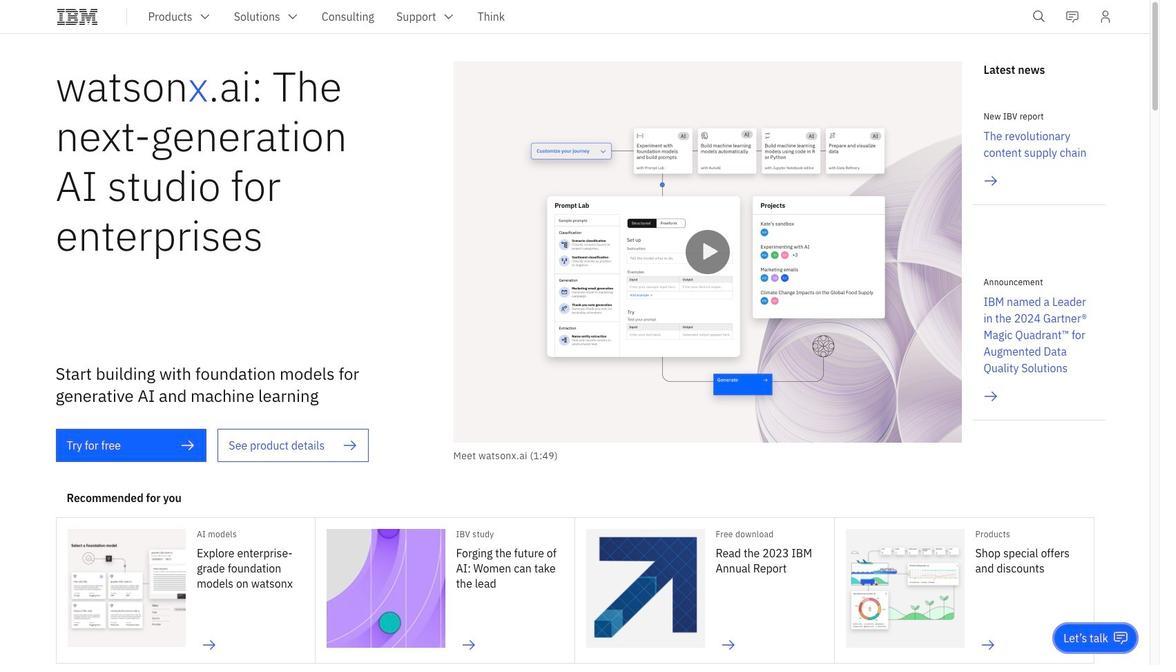 Task type: locate. For each thing, give the bounding box(es) containing it.
let's talk element
[[1064, 631, 1109, 646]]



